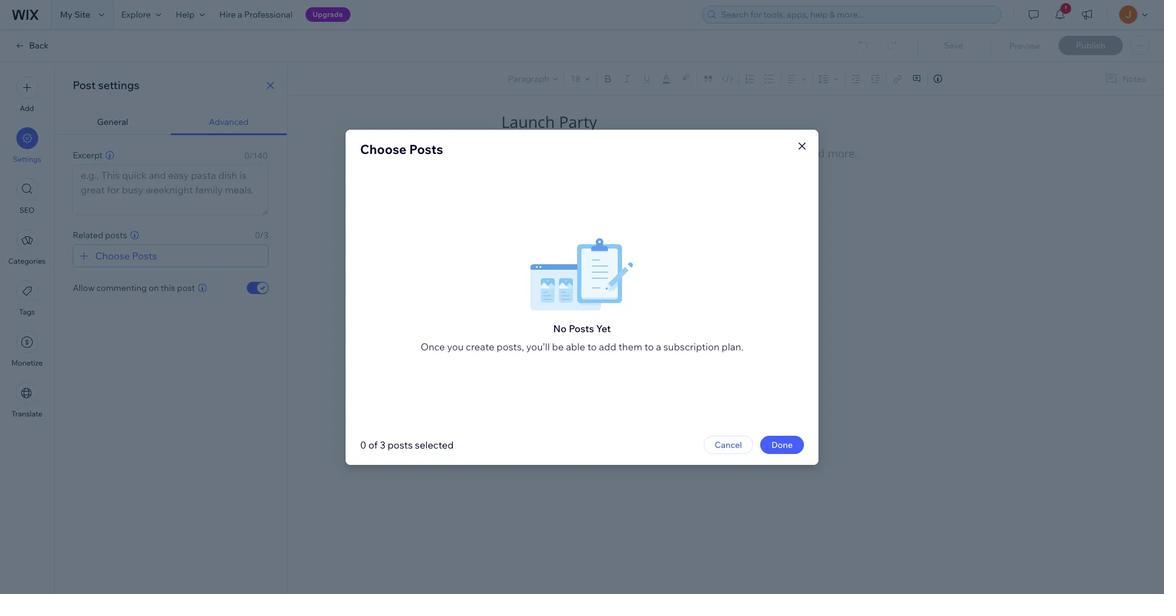 Task type: vqa. For each thing, say whether or not it's contained in the screenshot.
the per
no



Task type: describe. For each thing, give the bounding box(es) containing it.
this
[[161, 283, 175, 294]]

post settings
[[73, 78, 140, 92]]

settings
[[98, 78, 140, 92]]

help
[[176, 9, 195, 20]]

hire a professional
[[219, 9, 293, 20]]

explore
[[121, 9, 151, 20]]

hire a professional link
[[212, 0, 300, 29]]

0 vertical spatial posts
[[410, 141, 443, 157]]

of
[[369, 439, 378, 451]]

0/3
[[255, 230, 269, 241]]

monetize button
[[11, 331, 43, 368]]

1 to from the left
[[588, 341, 597, 353]]

posts inside button
[[132, 250, 157, 262]]

translate button
[[12, 382, 42, 419]]

cancel
[[715, 439, 742, 450]]

choose posts inside button
[[95, 250, 157, 262]]

1 horizontal spatial posts
[[388, 439, 413, 451]]

you'll
[[527, 341, 550, 353]]

you
[[447, 341, 464, 353]]

0 of 3 posts selected
[[360, 439, 454, 451]]

plan.
[[722, 341, 744, 353]]

commenting
[[96, 283, 147, 294]]

notes
[[1123, 73, 1146, 84]]

selected
[[415, 439, 454, 451]]

allow commenting on this post
[[73, 283, 195, 294]]

my site
[[60, 9, 90, 20]]

subscription
[[664, 341, 720, 353]]

related
[[73, 230, 103, 241]]

general
[[97, 116, 128, 127]]

choose inside button
[[95, 250, 130, 262]]

0 horizontal spatial posts
[[105, 230, 127, 241]]

done button
[[761, 436, 804, 454]]

post
[[177, 283, 195, 294]]

tags
[[19, 308, 35, 317]]

posts inside the no posts yet once you create posts, you'll be able to add them to a subscription plan.
[[569, 323, 594, 335]]

help button
[[169, 0, 212, 29]]

menu containing add
[[0, 69, 54, 426]]

Search for tools, apps, help & more... field
[[718, 6, 998, 23]]

my
[[60, 9, 72, 20]]

/
[[249, 150, 253, 161]]

seo
[[19, 206, 35, 215]]

advanced button
[[171, 109, 287, 135]]



Task type: locate. For each thing, give the bounding box(es) containing it.
done
[[772, 439, 793, 450]]

tags button
[[16, 280, 38, 317]]

0 horizontal spatial 0
[[244, 150, 249, 161]]

excerpt
[[73, 150, 103, 161]]

0 vertical spatial a
[[238, 9, 242, 20]]

None text field
[[502, 146, 951, 434]]

2 to from the left
[[645, 341, 654, 353]]

0 horizontal spatial to
[[588, 341, 597, 353]]

cancel button
[[704, 436, 753, 454]]

tab list containing general
[[55, 109, 287, 135]]

once
[[421, 341, 445, 353]]

yet
[[597, 323, 611, 335]]

1 horizontal spatial to
[[645, 341, 654, 353]]

2 vertical spatial posts
[[569, 323, 594, 335]]

posts
[[410, 141, 443, 157], [132, 250, 157, 262], [569, 323, 594, 335]]

hire
[[219, 9, 236, 20]]

0 horizontal spatial choose posts
[[95, 250, 157, 262]]

no posts yet once you create posts, you'll be able to add them to a subscription plan.
[[421, 323, 744, 353]]

1 horizontal spatial posts
[[410, 141, 443, 157]]

posts
[[105, 230, 127, 241], [388, 439, 413, 451]]

be
[[552, 341, 564, 353]]

Excerpt text field
[[73, 165, 268, 215]]

add
[[599, 341, 617, 353]]

0 for 0 of 3 posts selected
[[360, 439, 367, 451]]

translate
[[12, 409, 42, 419]]

1 horizontal spatial a
[[656, 341, 662, 353]]

2 horizontal spatial posts
[[569, 323, 594, 335]]

0 left of
[[360, 439, 367, 451]]

0 horizontal spatial posts
[[132, 250, 157, 262]]

menu
[[0, 69, 54, 426]]

allow
[[73, 283, 95, 294]]

settings button
[[13, 127, 41, 164]]

posts up choose posts button
[[105, 230, 127, 241]]

0 horizontal spatial a
[[238, 9, 242, 20]]

a right them
[[656, 341, 662, 353]]

able
[[566, 341, 586, 353]]

add button
[[16, 76, 38, 113]]

on
[[149, 283, 159, 294]]

seo button
[[16, 178, 38, 215]]

upgrade
[[313, 10, 343, 19]]

categories button
[[8, 229, 46, 266]]

settings
[[13, 155, 41, 164]]

back button
[[15, 40, 49, 51]]

0 vertical spatial posts
[[105, 230, 127, 241]]

0 for 0 / 140
[[244, 150, 249, 161]]

1 vertical spatial posts
[[132, 250, 157, 262]]

choose posts
[[360, 141, 443, 157], [95, 250, 157, 262]]

professional
[[244, 9, 293, 20]]

them
[[619, 341, 643, 353]]

back
[[29, 40, 49, 51]]

post
[[73, 78, 96, 92]]

toolbar
[[477, 146, 975, 166]]

to right them
[[645, 341, 654, 353]]

Add a Catchy Title text field
[[502, 112, 942, 133]]

tab list
[[55, 109, 287, 135]]

1 vertical spatial choose posts
[[95, 250, 157, 262]]

0 left 140 in the top left of the page
[[244, 150, 249, 161]]

posts,
[[497, 341, 524, 353]]

choose
[[360, 141, 407, 157], [95, 250, 130, 262]]

1 vertical spatial posts
[[388, 439, 413, 451]]

0
[[244, 150, 249, 161], [360, 439, 367, 451]]

1 vertical spatial a
[[656, 341, 662, 353]]

add
[[20, 104, 34, 113]]

create
[[466, 341, 495, 353]]

3
[[380, 439, 386, 451]]

upgrade button
[[305, 7, 350, 22]]

1 horizontal spatial 0
[[360, 439, 367, 451]]

0 / 140
[[244, 150, 268, 161]]

choose posts button
[[77, 249, 157, 263]]

advanced
[[209, 116, 249, 127]]

0 horizontal spatial choose
[[95, 250, 130, 262]]

categories
[[8, 257, 46, 266]]

site
[[74, 9, 90, 20]]

to
[[588, 341, 597, 353], [645, 341, 654, 353]]

0 vertical spatial 0
[[244, 150, 249, 161]]

0 vertical spatial choose
[[360, 141, 407, 157]]

1 vertical spatial choose
[[95, 250, 130, 262]]

a inside the no posts yet once you create posts, you'll be able to add them to a subscription plan.
[[656, 341, 662, 353]]

1 vertical spatial 0
[[360, 439, 367, 451]]

a
[[238, 9, 242, 20], [656, 341, 662, 353]]

monetize
[[11, 358, 43, 368]]

general button
[[55, 109, 171, 135]]

posts right "3"
[[388, 439, 413, 451]]

0 vertical spatial choose posts
[[360, 141, 443, 157]]

a right hire in the left of the page
[[238, 9, 242, 20]]

140
[[253, 150, 268, 161]]

1 horizontal spatial choose
[[360, 141, 407, 157]]

to left add
[[588, 341, 597, 353]]

no
[[554, 323, 567, 335]]

1 horizontal spatial choose posts
[[360, 141, 443, 157]]

related posts
[[73, 230, 127, 241]]

notes button
[[1101, 71, 1150, 87]]



